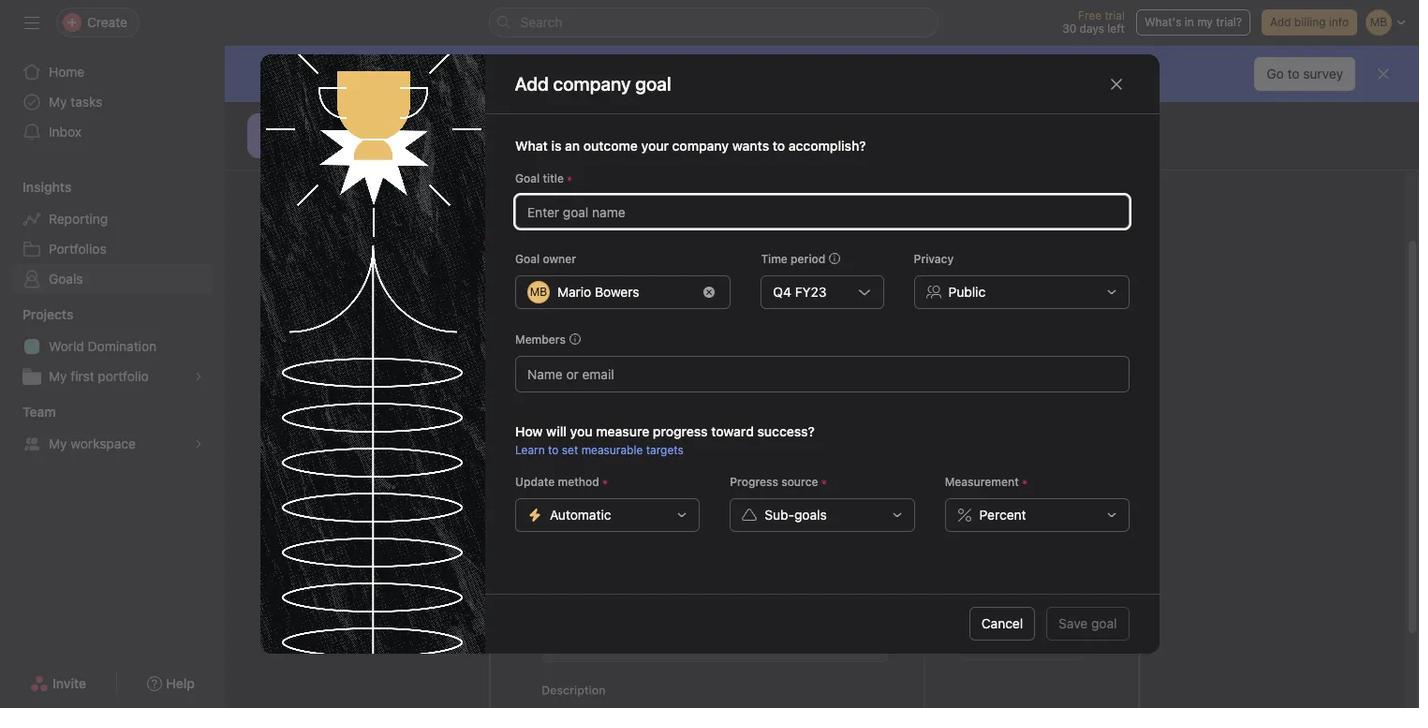 Task type: locate. For each thing, give the bounding box(es) containing it.
add inside add top-level goals to help teams prioritize and connect work to your organization's objectives.
[[581, 216, 608, 233]]

my
[[49, 94, 67, 110], [400, 144, 419, 160], [49, 368, 67, 384], [49, 436, 67, 452]]

to inside how will you measure progress toward success? learn to set measurable targets
[[548, 443, 558, 457]]

home
[[49, 64, 85, 80]]

team up my workspace
[[22, 404, 56, 420]]

my inside teams element
[[49, 436, 67, 452]]

what's in my trial?
[[1145, 15, 1242, 29]]

billing
[[1295, 15, 1326, 29]]

add for add billing info
[[1271, 15, 1292, 29]]

insights
[[22, 179, 72, 195]]

search button
[[489, 7, 938, 37]]

goals for my goals
[[422, 144, 456, 160]]

my inside projects element
[[49, 368, 67, 384]]

required image for sub-goals
[[818, 477, 829, 488]]

measurement
[[945, 475, 1019, 489]]

update method
[[515, 475, 599, 489]]

measure
[[596, 424, 649, 440]]

close this dialog image
[[1109, 76, 1124, 91]]

my workspace link
[[11, 429, 214, 459]]

an
[[565, 138, 580, 154]]

my for my first portfolio
[[49, 368, 67, 384]]

1 horizontal spatial team
[[307, 144, 341, 160]]

invite button
[[18, 667, 99, 701]]

first
[[71, 368, 94, 384]]

automatic
[[550, 507, 611, 523]]

banner
[[225, 46, 1420, 102]]

time
[[761, 252, 787, 266]]

us
[[302, 57, 317, 73]]

my tasks link
[[11, 87, 214, 117]]

goals right level
[[677, 216, 713, 233]]

1 horizontal spatial you
[[570, 424, 592, 440]]

add
[[1271, 15, 1292, 29], [515, 73, 549, 94], [581, 216, 608, 233], [789, 297, 813, 313]]

level
[[642, 216, 673, 233]]

to right work
[[1002, 216, 1015, 233]]

to accomplish?
[[772, 138, 866, 154]]

goals
[[49, 271, 83, 287]]

hide sidebar image
[[24, 15, 39, 30]]

my for my workspace
[[49, 436, 67, 452]]

0 horizontal spatial team
[[22, 404, 56, 420]]

projects button
[[0, 305, 73, 324]]

to left set
[[548, 443, 558, 457]]

0 vertical spatial team
[[307, 144, 341, 160]]

and right set
[[699, 171, 737, 197]]

goals inside dropdown button
[[794, 507, 827, 523]]

0 horizontal spatial goal
[[816, 297, 842, 313]]

we
[[465, 76, 479, 90]]

outcome
[[583, 138, 638, 154]]

team button
[[0, 403, 56, 422]]

you down asana better
[[377, 76, 396, 90]]

q4
[[773, 284, 791, 300]]

cancel
[[982, 616, 1023, 632]]

1 horizontal spatial your
[[1019, 216, 1049, 233]]

measurable
[[581, 443, 643, 457]]

insights element
[[0, 171, 225, 298]]

goal left owner
[[515, 252, 540, 266]]

source
[[781, 475, 818, 489]]

and inside add top-level goals to help teams prioritize and connect work to your organization's objectives.
[[876, 216, 902, 233]]

is
[[551, 138, 561, 154]]

to right go
[[1288, 66, 1300, 82]]

1 vertical spatial goal
[[1092, 616, 1117, 632]]

add for add company goal
[[515, 73, 549, 94]]

1 horizontal spatial and
[[876, 216, 902, 233]]

my left tasks
[[49, 94, 67, 110]]

bowers
[[595, 284, 639, 300]]

goals link
[[11, 264, 214, 294]]

0 vertical spatial and
[[699, 171, 737, 197]]

0 horizontal spatial your
[[641, 138, 669, 154]]

add goal
[[789, 297, 842, 313]]

required image up sub-goals dropdown button
[[818, 477, 829, 488]]

you inside how will you measure progress toward success? learn to set measurable targets
[[570, 424, 592, 440]]

save goal
[[1059, 616, 1117, 632]]

my inside 'link'
[[400, 144, 419, 160]]

sub-goals button
[[730, 499, 915, 532]]

left
[[1108, 22, 1125, 36]]

organization's
[[729, 239, 824, 256]]

goals down source
[[794, 507, 827, 523]]

required image down an
[[564, 173, 575, 185]]

2 goal from the top
[[515, 252, 540, 266]]

title
[[543, 172, 564, 186]]

my inside global element
[[49, 94, 67, 110]]

required image
[[564, 173, 575, 185], [599, 477, 610, 488], [818, 477, 829, 488]]

your up set
[[641, 138, 669, 154]]

dismiss image
[[1377, 67, 1392, 82]]

goal for save goal
[[1092, 616, 1117, 632]]

percent
[[979, 507, 1026, 523]]

1 vertical spatial your
[[1019, 216, 1049, 233]]

save
[[1059, 616, 1088, 632]]

team down my workspace at the top
[[307, 144, 341, 160]]

1 vertical spatial and
[[876, 216, 902, 233]]

method
[[558, 475, 599, 489]]

my for my tasks
[[49, 94, 67, 110]]

add company goal
[[515, 73, 672, 94]]

goal left title
[[515, 172, 540, 186]]

goals inside 'link'
[[422, 144, 456, 160]]

required image down learn to set measurable targets link at the left of page
[[599, 477, 610, 488]]

info
[[1330, 15, 1349, 29]]

your
[[641, 138, 669, 154], [1019, 216, 1049, 233]]

you up set
[[570, 424, 592, 440]]

fy23
[[795, 284, 826, 300]]

goal
[[515, 172, 540, 186], [515, 252, 540, 266]]

make
[[320, 57, 353, 73]]

how will you measure progress toward success? learn to set measurable targets
[[515, 424, 815, 457]]

my down team dropdown button
[[49, 436, 67, 452]]

1 goal from the top
[[515, 172, 540, 186]]

what's
[[1145, 15, 1182, 29]]

0 horizontal spatial and
[[699, 171, 737, 197]]

goals down my workspace at the top
[[344, 144, 378, 160]]

1 vertical spatial goal
[[515, 252, 540, 266]]

add inside dialog
[[515, 73, 549, 94]]

0 horizontal spatial you
[[377, 76, 396, 90]]

in
[[1185, 15, 1195, 29]]

0 vertical spatial your
[[641, 138, 669, 154]]

search
[[521, 14, 563, 30]]

1 horizontal spatial goal
[[1092, 616, 1117, 632]]

2 horizontal spatial required image
[[818, 477, 829, 488]]

reporting
[[49, 211, 108, 227]]

to down asana better
[[400, 76, 410, 90]]

company
[[672, 138, 729, 154]]

portfolios link
[[11, 234, 214, 264]]

your right work
[[1019, 216, 1049, 233]]

my down my workspace at the top
[[400, 144, 419, 160]]

team inside dropdown button
[[22, 404, 56, 420]]

world
[[49, 338, 84, 354]]

workspace
[[71, 436, 136, 452]]

team for team goals
[[307, 144, 341, 160]]

0 vertical spatial goal
[[816, 297, 842, 313]]

goal inside dialog
[[1092, 616, 1117, 632]]

1 vertical spatial team
[[22, 404, 56, 420]]

0 vertical spatial you
[[377, 76, 396, 90]]

reporting link
[[11, 204, 214, 234]]

prioritize
[[813, 216, 873, 233]]

0 vertical spatial goal
[[515, 172, 540, 186]]

add for add goal
[[789, 297, 813, 313]]

my for my goals
[[400, 144, 419, 160]]

1 vertical spatial you
[[570, 424, 592, 440]]

your inside add company goal dialog
[[641, 138, 669, 154]]

sub-
[[764, 507, 794, 523]]

my left 'first'
[[49, 368, 67, 384]]

goals down asana
[[422, 144, 456, 160]]

teams
[[767, 216, 809, 233]]

remove image
[[704, 287, 715, 298]]

and up objectives.
[[876, 216, 902, 233]]

percent button
[[945, 499, 1130, 532]]

and
[[699, 171, 737, 197], [876, 216, 902, 233]]

to
[[1288, 66, 1300, 82], [400, 76, 410, 90], [717, 216, 730, 233], [1002, 216, 1015, 233], [548, 443, 558, 457]]

survey
[[1304, 66, 1344, 82]]

1 horizontal spatial required image
[[599, 477, 610, 488]]

goal
[[816, 297, 842, 313], [1092, 616, 1117, 632]]

time period
[[761, 252, 825, 266]]



Task type: vqa. For each thing, say whether or not it's contained in the screenshot.
ADDED
no



Task type: describe. For each thing, give the bounding box(es) containing it.
portfolios
[[49, 241, 106, 257]]

asana
[[413, 76, 446, 90]]

add billing info
[[1271, 15, 1349, 29]]

my tasks
[[49, 94, 102, 110]]

30
[[1063, 22, 1077, 36]]

projects element
[[0, 298, 225, 395]]

add goal button
[[776, 289, 854, 322]]

your inside add top-level goals to help teams prioritize and connect work to your organization's objectives.
[[1019, 216, 1049, 233]]

Enter goal name text field
[[515, 195, 1130, 229]]

learn
[[515, 443, 545, 457]]

global element
[[0, 46, 225, 158]]

product
[[571, 76, 612, 90]]

add company goal dialog
[[260, 54, 1160, 654]]

mario bowers
[[557, 284, 639, 300]]

help
[[270, 57, 299, 73]]

inbox link
[[11, 117, 214, 147]]

automatic button
[[515, 499, 700, 532]]

what
[[304, 76, 329, 90]]

strategic goals
[[823, 171, 970, 197]]

share
[[270, 76, 300, 90]]

company goal
[[553, 73, 672, 94]]

public
[[948, 284, 985, 300]]

portfolio
[[98, 368, 149, 384]]

required image
[[1019, 477, 1030, 488]]

free trial 30 days left
[[1063, 8, 1125, 36]]

you inside help us make asana better share what brought you to asana so we can improve the product for new users.
[[377, 76, 396, 90]]

what
[[515, 138, 548, 154]]

asana better
[[357, 57, 436, 73]]

projects
[[22, 306, 73, 322]]

add billing info button
[[1262, 9, 1358, 36]]

privacy
[[914, 252, 954, 266]]

goal for add goal
[[816, 297, 842, 313]]

my first portfolio
[[49, 368, 149, 384]]

set and achieve strategic goals
[[661, 171, 970, 197]]

what's in my trial? button
[[1137, 9, 1251, 36]]

will
[[546, 424, 566, 440]]

new
[[633, 76, 655, 90]]

teams element
[[0, 395, 225, 463]]

achieve
[[742, 171, 818, 197]]

world domination link
[[11, 332, 214, 362]]

goals inside add top-level goals to help teams prioritize and connect work to your organization's objectives.
[[677, 216, 713, 233]]

my goals
[[400, 144, 456, 160]]

so
[[449, 76, 461, 90]]

members
[[515, 333, 566, 347]]

free
[[1079, 8, 1102, 22]]

0 horizontal spatial required image
[[564, 173, 575, 185]]

how
[[515, 424, 543, 440]]

to inside help us make asana better share what brought you to asana so we can improve the product for new users.
[[400, 76, 410, 90]]

search list box
[[489, 7, 938, 37]]

work
[[965, 216, 998, 233]]

inbox
[[49, 124, 82, 140]]

connect
[[906, 216, 961, 233]]

progress
[[730, 475, 778, 489]]

period
[[790, 252, 825, 266]]

required image for automatic
[[599, 477, 610, 488]]

add for add top-level goals to help teams prioritize and connect work to your organization's objectives.
[[581, 216, 608, 233]]

users.
[[658, 76, 690, 90]]

goal for goal owner
[[515, 252, 540, 266]]

go
[[1267, 66, 1284, 82]]

world domination
[[49, 338, 157, 354]]

mb
[[530, 285, 547, 299]]

cancel button
[[970, 608, 1036, 641]]

days
[[1080, 22, 1105, 36]]

learn to set measurable targets link
[[515, 443, 683, 457]]

goals for sub-goals
[[794, 507, 827, 523]]

my first portfolio link
[[11, 362, 214, 392]]

wants
[[732, 138, 769, 154]]

home link
[[11, 57, 214, 87]]

update
[[515, 475, 554, 489]]

goal for goal title
[[515, 172, 540, 186]]

set
[[661, 171, 694, 197]]

for
[[615, 76, 630, 90]]

team goals
[[307, 144, 378, 160]]

sub-goals
[[764, 507, 827, 523]]

set
[[562, 443, 578, 457]]

help us make asana better share what brought you to asana so we can improve the product for new users.
[[270, 57, 690, 90]]

to left help
[[717, 216, 730, 233]]

goals for team goals
[[344, 144, 378, 160]]

banner containing help us make asana better
[[225, 46, 1420, 102]]

my workspace
[[307, 113, 429, 135]]

the
[[550, 76, 567, 90]]

improve
[[505, 76, 547, 90]]

objectives.
[[828, 239, 901, 256]]

toward success?
[[711, 424, 815, 440]]

owner
[[543, 252, 576, 266]]

targets
[[646, 443, 683, 457]]

progress source
[[730, 475, 818, 489]]

add top-level goals to help teams prioritize and connect work to your organization's objectives.
[[581, 216, 1049, 256]]

public button
[[914, 276, 1130, 309]]

top-
[[612, 216, 642, 233]]

my
[[1198, 15, 1213, 29]]

Name or email text field
[[527, 363, 628, 385]]

tasks
[[71, 94, 102, 110]]

to inside button
[[1288, 66, 1300, 82]]

team for team
[[22, 404, 56, 420]]

my goals link
[[400, 144, 456, 170]]

brought
[[332, 76, 374, 90]]



